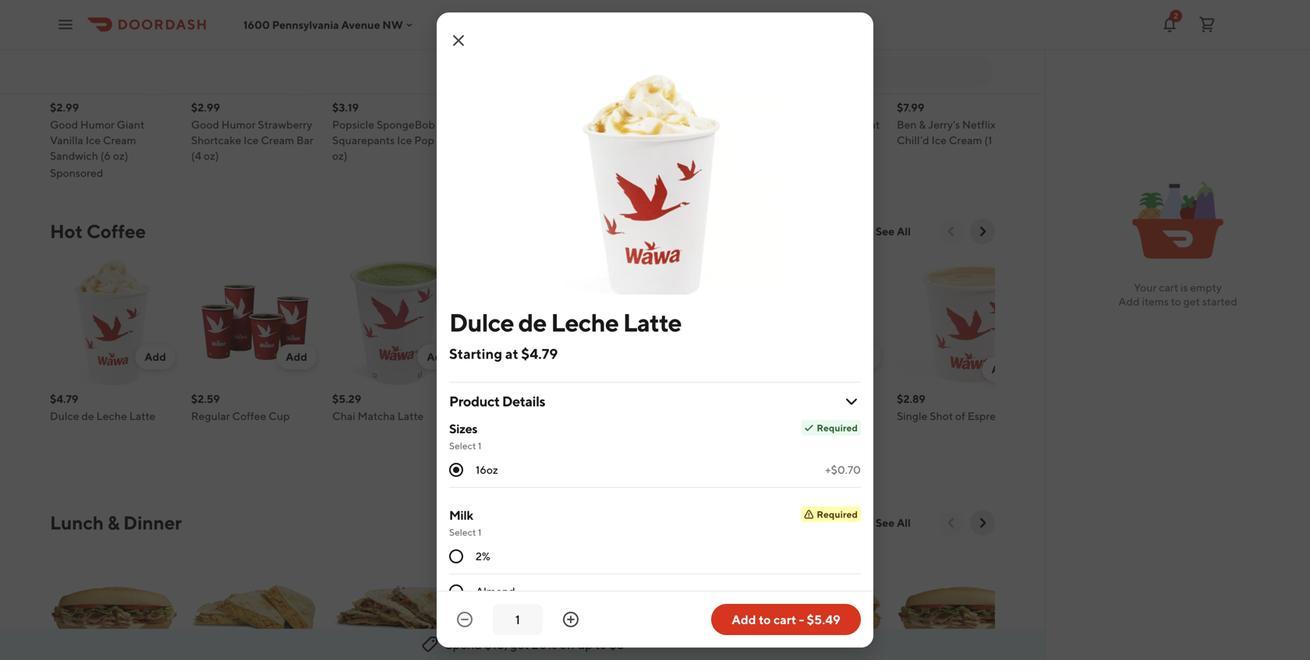Task type: locate. For each thing, give the bounding box(es) containing it.
humor up the (6 on the top of the page
[[80, 118, 115, 131]]

0 vertical spatial see all link
[[866, 219, 920, 244]]

cart
[[1159, 281, 1178, 294], [773, 613, 796, 627]]

ice
[[639, 118, 654, 131], [85, 134, 101, 147], [243, 134, 259, 147], [397, 134, 412, 147], [473, 134, 489, 147], [792, 134, 807, 147], [931, 134, 947, 147]]

0 vertical spatial next button of carousel image
[[975, 224, 990, 239]]

good for shortcake
[[191, 118, 219, 131]]

ben inside $7.99 ben & jerry's the tonight dough ice cream (1 pt)
[[756, 118, 776, 131]]

1 horizontal spatial latte
[[397, 410, 424, 423]]

ben
[[473, 118, 493, 131], [756, 118, 776, 131], [897, 118, 917, 131]]

humor for vanilla
[[80, 118, 115, 131]]

2 oven roasted turkey hoagie image from the left
[[897, 548, 1025, 660]]

2 1 from the top
[[478, 527, 481, 538]]

dulce de leche latte dialog
[[437, 12, 873, 660]]

humor
[[80, 118, 115, 131], [221, 118, 256, 131]]

to down is
[[1171, 295, 1181, 308]]

coffee inside hot coffee link
[[86, 220, 146, 243]]

1 inside milk select 1
[[478, 527, 481, 538]]

2 horizontal spatial jerry's
[[928, 118, 960, 131]]

ben up dough
[[756, 118, 776, 131]]

up
[[578, 637, 593, 652]]

1 horizontal spatial good
[[191, 118, 219, 131]]

oz) inside $3.19 popsicle spongebob squarepants ice pop (4 oz)
[[332, 149, 347, 162]]

hot down sponsored
[[50, 220, 83, 243]]

1 vertical spatial coffee
[[232, 410, 266, 423]]

to left -
[[759, 613, 771, 627]]

1 vertical spatial see all link
[[866, 511, 920, 536]]

0 horizontal spatial de
[[81, 410, 94, 423]]

1 vertical spatial (4
[[191, 149, 201, 162]]

tonight
[[842, 118, 880, 131]]

1 horizontal spatial coffee
[[232, 410, 266, 423]]

2 vertical spatial to
[[595, 637, 607, 652]]

$2.99 inside "$2.99 good humor giant vanilla ice cream sandwich (6 oz) sponsored"
[[50, 101, 79, 114]]

1600
[[243, 18, 270, 31]]

2 horizontal spatial $4.79
[[521, 345, 558, 362]]

dulce de leche latte image
[[50, 257, 179, 385]]

1 humor from the left
[[80, 118, 115, 131]]

oz)
[[614, 134, 630, 147], [113, 149, 128, 162], [204, 149, 219, 162], [332, 149, 347, 162]]

& inside $7.99 ben & jerry's the tonight dough ice cream (1 pt)
[[778, 118, 785, 131]]

get inside the your cart is empty add items to get started
[[1183, 295, 1200, 308]]

1 horizontal spatial $3.19
[[614, 101, 641, 114]]

1 next button of carousel image from the top
[[975, 224, 990, 239]]

next button of carousel image
[[975, 224, 990, 239], [975, 515, 990, 531]]

pt)
[[536, 134, 551, 147], [855, 134, 869, 147], [994, 134, 1009, 147]]

$4.79 inside $4.79 dulce de leche latte
[[50, 393, 78, 405]]

oz) inside "$2.99 good humor giant vanilla ice cream sandwich (6 oz) sponsored"
[[113, 149, 128, 162]]

$3.19 inside $3.19 twix ice cream bars (3.13 oz)
[[614, 101, 641, 114]]

0 horizontal spatial hot
[[50, 220, 83, 243]]

$7.99 up the chill'd
[[897, 101, 924, 114]]

ice right twix
[[639, 118, 654, 131]]

humor inside "$2.99 good humor giant vanilla ice cream sandwich (6 oz) sponsored"
[[80, 118, 115, 131]]

oz) down shortcake
[[204, 149, 219, 162]]

add for ben & jerry's netflix & chill'd ice cream (1 pt) "image" on the top
[[991, 71, 1013, 84]]

jerry's left half
[[505, 118, 537, 131]]

1 required from the top
[[817, 423, 858, 434]]

2 next button of carousel image from the top
[[975, 515, 990, 531]]

add for chai matcha latte "image"
[[427, 351, 448, 363]]

coffee inside $2.59 regular coffee cup
[[232, 410, 266, 423]]

hot coffee
[[50, 220, 146, 243]]

1 vertical spatial cart
[[773, 613, 796, 627]]

jerry's left the
[[787, 118, 819, 131]]

hot left tea
[[756, 410, 774, 423]]

1 horizontal spatial cart
[[1159, 281, 1178, 294]]

latte
[[623, 308, 681, 337], [129, 410, 155, 423], [397, 410, 424, 423]]

see all link left previous button of carousel image
[[866, 219, 920, 244]]

ice inside $7.99 ben & jerry's netflix & chill'd ice cream (1 pt)
[[931, 134, 947, 147]]

coffee left cup
[[232, 410, 266, 423]]

good up vanilla
[[50, 118, 78, 131]]

add button
[[418, 66, 458, 90], [418, 66, 458, 90], [841, 66, 881, 90], [841, 66, 881, 90], [982, 66, 1022, 90], [982, 66, 1022, 90], [135, 345, 175, 370], [135, 345, 175, 370], [276, 345, 317, 370], [276, 345, 317, 370], [418, 345, 458, 370], [418, 345, 458, 370], [982, 357, 1022, 382], [982, 357, 1022, 382], [418, 636, 458, 660], [418, 636, 458, 660], [559, 636, 599, 660], [559, 636, 599, 660], [700, 636, 740, 660], [700, 636, 740, 660], [841, 636, 881, 660], [841, 636, 881, 660]]

None radio
[[449, 463, 463, 477]]

ice up the (6 on the top of the page
[[85, 134, 101, 147]]

$3.19 up twix
[[614, 101, 641, 114]]

1 horizontal spatial oven roasted turkey hoagie image
[[897, 548, 1025, 660]]

cream inside ben & jerry's half baked ice cream (1 pt)
[[491, 134, 524, 147]]

0 vertical spatial select
[[449, 441, 476, 451]]

oz) down twix
[[614, 134, 630, 147]]

2 horizontal spatial latte
[[623, 308, 681, 337]]

required down +$0.70
[[817, 509, 858, 520]]

0 horizontal spatial oven roasted turkey hoagie image
[[50, 548, 179, 660]]

$2.99 up vanilla
[[50, 101, 79, 114]]

ben up the chill'd
[[897, 118, 917, 131]]

2 see all from the top
[[876, 517, 911, 529]]

good inside $2.99 good humor strawberry shortcake ice cream bar (4 oz)
[[191, 118, 219, 131]]

1 vertical spatial required
[[817, 509, 858, 520]]

select inside the sizes select 1
[[449, 441, 476, 451]]

1 up 16oz
[[478, 441, 481, 451]]

add for single shot of espresso image
[[991, 363, 1013, 376]]

1 horizontal spatial humor
[[221, 118, 256, 131]]

$4.79 for $4.79 dulce de leche latte
[[50, 393, 78, 405]]

add inside add to cart - $5.49 button
[[732, 613, 756, 627]]

1 vertical spatial see
[[876, 517, 895, 529]]

get right "$15,"
[[510, 637, 529, 652]]

1
[[478, 441, 481, 451], [478, 527, 481, 538]]

latte for dulce de leche latte
[[623, 308, 681, 337]]

1 $2.99 from the left
[[50, 101, 79, 114]]

1 see from the top
[[876, 225, 895, 238]]

cream
[[656, 118, 690, 131], [103, 134, 136, 147], [261, 134, 294, 147], [491, 134, 524, 147], [809, 134, 842, 147], [949, 134, 982, 147]]

0 horizontal spatial dulce
[[50, 410, 79, 423]]

latte inside dialog
[[623, 308, 681, 337]]

(4 down shortcake
[[191, 149, 201, 162]]

$3.19 for $3.19 popsicle spongebob squarepants ice pop (4 oz)
[[332, 101, 359, 114]]

0 horizontal spatial $3.19
[[332, 101, 359, 114]]

de
[[518, 308, 546, 337], [81, 410, 94, 423]]

& left half
[[495, 118, 502, 131]]

1 vertical spatial select
[[449, 527, 476, 538]]

to right up
[[595, 637, 607, 652]]

2 $3.19 from the left
[[614, 101, 641, 114]]

$2.99 up shortcake
[[191, 101, 220, 114]]

see for hot coffee
[[876, 225, 895, 238]]

$7.99 for $7.99 ben & jerry's netflix & chill'd ice cream (1 pt)
[[897, 101, 924, 114]]

$7.99
[[756, 101, 783, 114], [897, 101, 924, 114]]

matcha inside $5.29 chai matcha latte
[[358, 410, 395, 423]]

good for vanilla
[[50, 118, 78, 131]]

all for hot coffee
[[897, 225, 911, 238]]

& right netflix
[[998, 118, 1005, 131]]

$7.99 inside $7.99 ben & jerry's netflix & chill'd ice cream (1 pt)
[[897, 101, 924, 114]]

see all link left previous button of carousel icon
[[866, 511, 920, 536]]

1 $7.99 from the left
[[756, 101, 783, 114]]

0 vertical spatial to
[[1171, 295, 1181, 308]]

2 horizontal spatial pt)
[[994, 134, 1009, 147]]

good up shortcake
[[191, 118, 219, 131]]

2 see from the top
[[876, 517, 895, 529]]

hot for hot coffee
[[50, 220, 83, 243]]

cream inside "$2.99 good humor giant vanilla ice cream sandwich (6 oz) sponsored"
[[103, 134, 136, 147]]

2 all from the top
[[897, 517, 911, 529]]

1 horizontal spatial $4.79
[[473, 393, 502, 405]]

$4.79 for $4.79
[[473, 393, 502, 405]]

matcha right chai
[[358, 410, 395, 423]]

dulce inside $4.79 dulce de leche latte
[[50, 410, 79, 423]]

good inside "$2.99 good humor giant vanilla ice cream sandwich (6 oz) sponsored"
[[50, 118, 78, 131]]

items
[[1142, 295, 1169, 308]]

$2.99 good humor strawberry shortcake ice cream bar (4 oz)
[[191, 101, 313, 162]]

1 vertical spatial de
[[81, 410, 94, 423]]

see all link for hot coffee
[[866, 219, 920, 244]]

1 vertical spatial 1
[[478, 527, 481, 538]]

1 see all from the top
[[876, 225, 911, 238]]

single
[[897, 410, 928, 423]]

2 horizontal spatial ben
[[897, 118, 917, 131]]

0 items, open order cart image
[[1198, 15, 1216, 34]]

1 vertical spatial get
[[510, 637, 529, 652]]

(1 for chill'd
[[984, 134, 992, 147]]

oz) inside $2.99 good humor strawberry shortcake ice cream bar (4 oz)
[[204, 149, 219, 162]]

ben left half
[[473, 118, 493, 131]]

humor inside $2.99 good humor strawberry shortcake ice cream bar (4 oz)
[[221, 118, 256, 131]]

dulce de leche latte
[[449, 308, 681, 337]]

pt) inside $7.99 ben & jerry's netflix & chill'd ice cream (1 pt)
[[994, 134, 1009, 147]]

all left previous button of carousel icon
[[897, 517, 911, 529]]

1 pt) from the left
[[536, 134, 551, 147]]

(1
[[526, 134, 534, 147], [844, 134, 852, 147], [984, 134, 992, 147]]

0 horizontal spatial leche
[[96, 410, 127, 423]]

(4
[[436, 134, 447, 147], [191, 149, 201, 162]]

1 inside the sizes select 1
[[478, 441, 481, 451]]

required for milk
[[817, 509, 858, 520]]

matcha left tea
[[777, 410, 814, 423]]

see all left previous button of carousel image
[[876, 225, 911, 238]]

1 horizontal spatial de
[[518, 308, 546, 337]]

1 horizontal spatial $7.99
[[897, 101, 924, 114]]

milk
[[449, 508, 473, 523]]

0 vertical spatial all
[[897, 225, 911, 238]]

dulce inside dialog
[[449, 308, 514, 337]]

1 vertical spatial dulce
[[50, 410, 79, 423]]

hot matcha tea
[[756, 410, 834, 423]]

custom double meat hoagie image
[[473, 548, 602, 660]]

Current quantity is 1 number field
[[502, 611, 533, 629]]

16oz
[[476, 464, 498, 476]]

next button of carousel image for hot coffee
[[975, 224, 990, 239]]

2 ben from the left
[[756, 118, 776, 131]]

1 matcha from the left
[[358, 410, 395, 423]]

sponsored
[[50, 166, 103, 179]]

0 horizontal spatial jerry's
[[505, 118, 537, 131]]

pt) inside ben & jerry's half baked ice cream (1 pt)
[[536, 134, 551, 147]]

3 pt) from the left
[[994, 134, 1009, 147]]

2 select from the top
[[449, 527, 476, 538]]

to for get
[[1171, 295, 1181, 308]]

oven roasted turkey hoagie image
[[50, 548, 179, 660], [897, 548, 1025, 660]]

see left previous button of carousel image
[[876, 225, 895, 238]]

0 horizontal spatial pt)
[[536, 134, 551, 147]]

see
[[876, 225, 895, 238], [876, 517, 895, 529]]

$2.99 good humor giant vanilla ice cream sandwich (6 oz) sponsored
[[50, 101, 145, 179]]

& up the chill'd
[[919, 118, 926, 131]]

& up dough
[[778, 118, 785, 131]]

pt) down netflix
[[994, 134, 1009, 147]]

pop
[[414, 134, 434, 147]]

jerry's
[[505, 118, 537, 131], [787, 118, 819, 131], [928, 118, 960, 131]]

popsicle spongebob squarepants ice pop (4 oz) image
[[332, 0, 461, 94]]

0 horizontal spatial $7.99
[[756, 101, 783, 114]]

(1 inside $7.99 ben & jerry's the tonight dough ice cream (1 pt)
[[844, 134, 852, 147]]

0 vertical spatial see
[[876, 225, 895, 238]]

good humor giant vanilla ice cream sandwich (6 oz) image
[[50, 0, 179, 94]]

2 humor from the left
[[221, 118, 256, 131]]

humor up shortcake
[[221, 118, 256, 131]]

milk group
[[449, 507, 861, 660]]

2 required from the top
[[817, 509, 858, 520]]

2 (1 from the left
[[844, 134, 852, 147]]

to for $5
[[595, 637, 607, 652]]

+$0.70
[[825, 464, 861, 476]]

2 see all link from the top
[[866, 511, 920, 536]]

& inside ben & jerry's half baked ice cream (1 pt)
[[495, 118, 502, 131]]

hot
[[50, 220, 83, 243], [756, 410, 774, 423]]

next button of carousel image right previous button of carousel image
[[975, 224, 990, 239]]

pt) for ben & jerry's netflix & chill'd ice cream (1 pt)
[[994, 134, 1009, 147]]

select inside milk select 1
[[449, 527, 476, 538]]

1 select from the top
[[449, 441, 476, 451]]

oz) down squarepants
[[332, 149, 347, 162]]

$4.79
[[521, 345, 558, 362], [50, 393, 78, 405], [473, 393, 502, 405]]

ben inside $7.99 ben & jerry's netflix & chill'd ice cream (1 pt)
[[897, 118, 917, 131]]

1 (1 from the left
[[526, 134, 534, 147]]

pt) inside $7.99 ben & jerry's the tonight dough ice cream (1 pt)
[[855, 134, 869, 147]]

pt) down tonight on the right top
[[855, 134, 869, 147]]

hot matcha tea image
[[756, 257, 884, 385]]

add for custom double meat hoagie image
[[568, 642, 590, 655]]

2
[[1174, 11, 1178, 20]]

0 horizontal spatial cart
[[773, 613, 796, 627]]

coffee down sponsored
[[86, 220, 146, 243]]

$2.59 regular coffee cup
[[191, 393, 290, 423]]

0 horizontal spatial matcha
[[358, 410, 395, 423]]

0 horizontal spatial humor
[[80, 118, 115, 131]]

oz) right the (6 on the top of the page
[[113, 149, 128, 162]]

1 vertical spatial all
[[897, 517, 911, 529]]

1 vertical spatial to
[[759, 613, 771, 627]]

3 jerry's from the left
[[928, 118, 960, 131]]

2 pt) from the left
[[855, 134, 869, 147]]

select down milk
[[449, 527, 476, 538]]

2 jerry's from the left
[[787, 118, 819, 131]]

regular
[[191, 410, 230, 423]]

-
[[799, 613, 804, 627]]

ice down spongebob
[[397, 134, 412, 147]]

1 horizontal spatial to
[[759, 613, 771, 627]]

0 vertical spatial get
[[1183, 295, 1200, 308]]

jerry's for ben & jerry's the tonight dough ice cream (1 pt)
[[787, 118, 819, 131]]

buffalo chicken & cheese quesadilla image
[[191, 548, 320, 660]]

select down sizes
[[449, 441, 476, 451]]

see for lunch & dinner
[[876, 517, 895, 529]]

1 for milk
[[478, 527, 481, 538]]

0 vertical spatial hot
[[50, 220, 83, 243]]

good humor strawberry shortcake ice cream bar (4 oz) image
[[191, 0, 320, 94]]

humor for shortcake
[[221, 118, 256, 131]]

required up +$0.70
[[817, 423, 858, 434]]

espresso
[[967, 410, 1012, 423]]

1 vertical spatial next button of carousel image
[[975, 515, 990, 531]]

all left previous button of carousel image
[[897, 225, 911, 238]]

3 (1 from the left
[[984, 134, 992, 147]]

1 horizontal spatial hot
[[756, 410, 774, 423]]

1 horizontal spatial (4
[[436, 134, 447, 147]]

1 $3.19 from the left
[[332, 101, 359, 114]]

$5.49
[[807, 613, 840, 627]]

cart left -
[[773, 613, 796, 627]]

$7.99 up dough
[[756, 101, 783, 114]]

2 horizontal spatial to
[[1171, 295, 1181, 308]]

0 horizontal spatial (1
[[526, 134, 534, 147]]

required for sizes
[[817, 423, 858, 434]]

1 horizontal spatial ben
[[756, 118, 776, 131]]

see all left previous button of carousel icon
[[876, 517, 911, 529]]

none radio inside sizes group
[[449, 463, 463, 477]]

increase quantity by 1 image
[[561, 611, 580, 629]]

$3.19 twix ice cream bars (3.13 oz)
[[614, 101, 739, 147]]

jerry's inside $7.99 ben & jerry's the tonight dough ice cream (1 pt)
[[787, 118, 819, 131]]

beef & cheese quesadilla image
[[332, 548, 461, 660]]

1 ben from the left
[[473, 118, 493, 131]]

0 vertical spatial coffee
[[86, 220, 146, 243]]

dulce
[[449, 308, 514, 337], [50, 410, 79, 423]]

lunch & dinner
[[50, 512, 182, 534]]

latte for $5.29 chai matcha latte
[[397, 410, 424, 423]]

$3.19 inside $3.19 popsicle spongebob squarepants ice pop (4 oz)
[[332, 101, 359, 114]]

1 jerry's from the left
[[505, 118, 537, 131]]

$7.99 inside $7.99 ben & jerry's the tonight dough ice cream (1 pt)
[[756, 101, 783, 114]]

all
[[897, 225, 911, 238], [897, 517, 911, 529]]

product
[[449, 393, 500, 410]]

0 horizontal spatial good
[[50, 118, 78, 131]]

required
[[817, 423, 858, 434], [817, 509, 858, 520]]

&
[[495, 118, 502, 131], [778, 118, 785, 131], [919, 118, 926, 131], [998, 118, 1005, 131], [107, 512, 120, 534]]

0 vertical spatial de
[[518, 308, 546, 337]]

jerry's inside $7.99 ben & jerry's netflix & chill'd ice cream (1 pt)
[[928, 118, 960, 131]]

Search Wawa search field
[[755, 63, 979, 80]]

1 horizontal spatial dulce
[[449, 308, 514, 337]]

0 vertical spatial (4
[[436, 134, 447, 147]]

0 vertical spatial dulce
[[449, 308, 514, 337]]

1 vertical spatial leche
[[96, 410, 127, 423]]

ice right pop
[[473, 134, 489, 147]]

1 horizontal spatial pt)
[[855, 134, 869, 147]]

1 up the 2%
[[478, 527, 481, 538]]

required inside sizes group
[[817, 423, 858, 434]]

2 good from the left
[[191, 118, 219, 131]]

0 horizontal spatial (4
[[191, 149, 201, 162]]

jerry's up the chill'd
[[928, 118, 960, 131]]

1 horizontal spatial get
[[1183, 295, 1200, 308]]

required inside the milk "group"
[[817, 509, 858, 520]]

$3.19
[[332, 101, 359, 114], [614, 101, 641, 114]]

2% radio
[[449, 550, 463, 564]]

to inside the your cart is empty add items to get started
[[1171, 295, 1181, 308]]

$2.59
[[191, 393, 220, 405]]

cart left is
[[1159, 281, 1178, 294]]

(4 inside $3.19 popsicle spongebob squarepants ice pop (4 oz)
[[436, 134, 447, 147]]

1 all from the top
[[897, 225, 911, 238]]

latte inside $5.29 chai matcha latte
[[397, 410, 424, 423]]

2 $2.99 from the left
[[191, 101, 220, 114]]

0 vertical spatial leche
[[551, 308, 619, 337]]

ice right the chill'd
[[931, 134, 947, 147]]

(1 inside $7.99 ben & jerry's netflix & chill'd ice cream (1 pt)
[[984, 134, 992, 147]]

nw
[[382, 18, 403, 31]]

1 horizontal spatial leche
[[551, 308, 619, 337]]

$7.99 ben & jerry's the tonight dough ice cream (1 pt)
[[756, 101, 880, 147]]

add for "popsicle spongebob squarepants ice pop (4 oz)" image
[[427, 71, 448, 84]]

0 horizontal spatial to
[[595, 637, 607, 652]]

ice right dough
[[792, 134, 807, 147]]

$5
[[609, 637, 624, 652]]

$3.19 for $3.19 twix ice cream bars (3.13 oz)
[[614, 101, 641, 114]]

1 vertical spatial hot
[[756, 410, 774, 423]]

0 horizontal spatial latte
[[129, 410, 155, 423]]

hot coffee link
[[50, 219, 146, 244]]

ice right shortcake
[[243, 134, 259, 147]]

0 horizontal spatial coffee
[[86, 220, 146, 243]]

pt) for ben & jerry's the tonight dough ice cream (1 pt)
[[855, 134, 869, 147]]

(1 inside ben & jerry's half baked ice cream (1 pt)
[[526, 134, 534, 147]]

1 horizontal spatial matcha
[[777, 410, 814, 423]]

2 $7.99 from the left
[[897, 101, 924, 114]]

$3.19 popsicle spongebob squarepants ice pop (4 oz)
[[332, 101, 447, 162]]

0 horizontal spatial $4.79
[[50, 393, 78, 405]]

add inside the your cart is empty add items to get started
[[1118, 295, 1140, 308]]

3 ben from the left
[[897, 118, 917, 131]]

see left previous button of carousel icon
[[876, 517, 895, 529]]

0 horizontal spatial ben
[[473, 118, 493, 131]]

1 horizontal spatial $2.99
[[191, 101, 220, 114]]

cream inside $7.99 ben & jerry's netflix & chill'd ice cream (1 pt)
[[949, 134, 982, 147]]

add for buffalo chicken cheesesteak hoagie "image" on the bottom right
[[850, 642, 872, 655]]

1 1 from the top
[[478, 441, 481, 451]]

see all
[[876, 225, 911, 238], [876, 517, 911, 529]]

select for milk
[[449, 527, 476, 538]]

$2.89 single shot of espresso
[[897, 393, 1012, 423]]

(4 right pop
[[436, 134, 447, 147]]

coffee
[[86, 220, 146, 243], [232, 410, 266, 423]]

squarepants
[[332, 134, 395, 147]]

matcha
[[358, 410, 395, 423], [777, 410, 814, 423]]

1 oven roasted turkey hoagie image from the left
[[50, 548, 179, 660]]

2 horizontal spatial (1
[[984, 134, 992, 147]]

$2.99
[[50, 101, 79, 114], [191, 101, 220, 114]]

next button of carousel image right previous button of carousel icon
[[975, 515, 990, 531]]

0 vertical spatial cart
[[1159, 281, 1178, 294]]

$2.99 inside $2.99 good humor strawberry shortcake ice cream bar (4 oz)
[[191, 101, 220, 114]]

1 good from the left
[[50, 118, 78, 131]]

(6
[[100, 149, 111, 162]]

0 vertical spatial 1
[[478, 441, 481, 451]]

shortcake
[[191, 134, 241, 147]]

1 horizontal spatial (1
[[844, 134, 852, 147]]

0 vertical spatial see all
[[876, 225, 911, 238]]

0 horizontal spatial $2.99
[[50, 101, 79, 114]]

pt) down half
[[536, 134, 551, 147]]

$3.19 up popsicle
[[332, 101, 359, 114]]

see all for hot coffee
[[876, 225, 911, 238]]

open menu image
[[56, 15, 75, 34]]

0 vertical spatial required
[[817, 423, 858, 434]]

1 horizontal spatial jerry's
[[787, 118, 819, 131]]

1 see all link from the top
[[866, 219, 920, 244]]

1 vertical spatial see all
[[876, 517, 911, 529]]

get down is
[[1183, 295, 1200, 308]]



Task type: describe. For each thing, give the bounding box(es) containing it.
ice inside $7.99 ben & jerry's the tonight dough ice cream (1 pt)
[[792, 134, 807, 147]]

caramel latte image
[[473, 257, 602, 385]]

of
[[955, 410, 965, 423]]

$7.99 ben & jerry's netflix & chill'd ice cream (1 pt)
[[897, 101, 1009, 147]]

at
[[505, 345, 518, 362]]

netflix
[[962, 118, 996, 131]]

baked
[[562, 118, 593, 131]]

details
[[502, 393, 545, 410]]

to inside button
[[759, 613, 771, 627]]

de inside dulce de leche latte dialog
[[518, 308, 546, 337]]

ben inside ben & jerry's half baked ice cream (1 pt)
[[473, 118, 493, 131]]

next button of carousel image for lunch & dinner
[[975, 515, 990, 531]]

ice inside $3.19 twix ice cream bars (3.13 oz)
[[639, 118, 654, 131]]

(4 inside $2.99 good humor strawberry shortcake ice cream bar (4 oz)
[[191, 149, 201, 162]]

de inside $4.79 dulce de leche latte
[[81, 410, 94, 423]]

ice inside $2.99 good humor strawberry shortcake ice cream bar (4 oz)
[[243, 134, 259, 147]]

cup
[[269, 410, 290, 423]]

(1 for dough
[[844, 134, 852, 147]]

sizes
[[449, 421, 477, 436]]

starting at $4.79
[[449, 345, 558, 362]]

$2.99 for $2.99 good humor giant vanilla ice cream sandwich (6 oz) sponsored
[[50, 101, 79, 114]]

sizes group
[[449, 420, 861, 488]]

2 matcha from the left
[[777, 410, 814, 423]]

$2.99 for $2.99 good humor strawberry shortcake ice cream bar (4 oz)
[[191, 101, 220, 114]]

$15,
[[485, 637, 508, 652]]

add for dulce de leche latte image on the left of page
[[145, 351, 166, 363]]

add for ben & jerry's the tonight dough ice cream (1 pt) image
[[850, 71, 872, 84]]

dough
[[756, 134, 789, 147]]

off
[[560, 637, 575, 652]]

see all for lunch & dinner
[[876, 517, 911, 529]]

product details
[[449, 393, 545, 410]]

jerry's inside ben & jerry's half baked ice cream (1 pt)
[[505, 118, 537, 131]]

bars
[[692, 118, 714, 131]]

hot for hot matcha tea
[[756, 410, 774, 423]]

ben & jerry's half baked ice cream (1 pt)
[[473, 118, 593, 147]]

leche inside $4.79 dulce de leche latte
[[96, 410, 127, 423]]

giant
[[117, 118, 145, 131]]

half
[[539, 118, 559, 131]]

see all link for lunch & dinner
[[866, 511, 920, 536]]

cream inside $3.19 twix ice cream bars (3.13 oz)
[[656, 118, 690, 131]]

add to cart - $5.49
[[732, 613, 840, 627]]

previous button of carousel image
[[944, 515, 959, 531]]

empty
[[1190, 281, 1222, 294]]

20%
[[532, 637, 557, 652]]

chai matcha latte image
[[332, 257, 461, 385]]

vanilla matcha latte image
[[614, 257, 743, 385]]

add for bbq chicken & cheese quesadilla image
[[709, 642, 731, 655]]

ice inside $3.19 popsicle spongebob squarepants ice pop (4 oz)
[[397, 134, 412, 147]]

add to cart - $5.49 button
[[711, 604, 861, 636]]

spend
[[445, 637, 482, 652]]

vanilla
[[50, 134, 83, 147]]

add for regular coffee cup image on the left of page
[[286, 351, 307, 363]]

(3.13
[[716, 118, 739, 131]]

pennsylvania
[[272, 18, 339, 31]]

& right lunch
[[107, 512, 120, 534]]

ice inside ben & jerry's half baked ice cream (1 pt)
[[473, 134, 489, 147]]

single shot of espresso image
[[897, 257, 1025, 385]]

dinner
[[123, 512, 182, 534]]

chai
[[332, 410, 355, 423]]

cart inside the your cart is empty add items to get started
[[1159, 281, 1178, 294]]

1600 pennsylvania avenue nw
[[243, 18, 403, 31]]

0 horizontal spatial get
[[510, 637, 529, 652]]

all for lunch & dinner
[[897, 517, 911, 529]]

sandwich
[[50, 149, 98, 162]]

ice inside "$2.99 good humor giant vanilla ice cream sandwich (6 oz) sponsored"
[[85, 134, 101, 147]]

cart inside button
[[773, 613, 796, 627]]

$5.29
[[332, 393, 361, 405]]

strawberry
[[258, 118, 312, 131]]

ben & jerry's half baked ice cream (1 pt) image
[[473, 0, 602, 94]]

notification bell image
[[1160, 15, 1179, 34]]

ben & jerry's netflix & chill'd ice cream (1 pt) image
[[897, 0, 1025, 94]]

shot
[[930, 410, 953, 423]]

1 for sizes
[[478, 441, 481, 451]]

started
[[1202, 295, 1237, 308]]

oz) inside $3.19 twix ice cream bars (3.13 oz)
[[614, 134, 630, 147]]

cream inside $7.99 ben & jerry's the tonight dough ice cream (1 pt)
[[809, 134, 842, 147]]

product details button
[[449, 383, 861, 420]]

regular coffee cup image
[[191, 257, 320, 385]]

jerry's for ben & jerry's netflix & chill'd ice cream (1 pt)
[[928, 118, 960, 131]]

lunch & dinner link
[[50, 511, 182, 536]]

your
[[1134, 281, 1157, 294]]

avenue
[[341, 18, 380, 31]]

almond
[[476, 585, 515, 598]]

leche inside dulce de leche latte dialog
[[551, 308, 619, 337]]

$4.79 dulce de leche latte
[[50, 393, 155, 423]]

your cart is empty add items to get started
[[1118, 281, 1237, 308]]

1600 pennsylvania avenue nw button
[[243, 18, 415, 31]]

the
[[821, 118, 840, 131]]

select for sizes
[[449, 441, 476, 451]]

2%
[[476, 550, 490, 563]]

twix
[[614, 118, 637, 131]]

close undefined image
[[449, 31, 468, 50]]

starting
[[449, 345, 502, 362]]

chill'd
[[897, 134, 929, 147]]

previous button of carousel image
[[944, 224, 959, 239]]

$7.99 for $7.99 ben & jerry's the tonight dough ice cream (1 pt)
[[756, 101, 783, 114]]

$4.79 inside dulce de leche latte dialog
[[521, 345, 558, 362]]

milk select 1
[[449, 508, 481, 538]]

$2.89
[[897, 393, 926, 405]]

$5.29 chai matcha latte
[[332, 393, 424, 423]]

popsicle
[[332, 118, 374, 131]]

add for beef & cheese quesadilla image
[[427, 642, 448, 655]]

tea
[[816, 410, 834, 423]]

ben for ben & jerry's netflix & chill'd ice cream (1 pt)
[[897, 118, 917, 131]]

cream inside $2.99 good humor strawberry shortcake ice cream bar (4 oz)
[[261, 134, 294, 147]]

latte inside $4.79 dulce de leche latte
[[129, 410, 155, 423]]

spongebob
[[377, 118, 435, 131]]

ben for ben & jerry's the tonight dough ice cream (1 pt)
[[756, 118, 776, 131]]

twix ice cream bars (3.13 oz) image
[[614, 0, 743, 94]]

spend $15, get 20% off up to $5
[[445, 637, 624, 652]]

bbq chicken & cheese quesadilla image
[[614, 548, 743, 660]]

decrease quantity by 1 image
[[455, 611, 474, 629]]

buffalo chicken cheesesteak hoagie image
[[756, 548, 884, 660]]

sizes select 1
[[449, 421, 481, 451]]

bar
[[296, 134, 313, 147]]

lunch
[[50, 512, 104, 534]]

is
[[1180, 281, 1188, 294]]

ben & jerry's the tonight dough ice cream (1 pt) image
[[756, 0, 884, 94]]



Task type: vqa. For each thing, say whether or not it's contained in the screenshot.
Chicken
no



